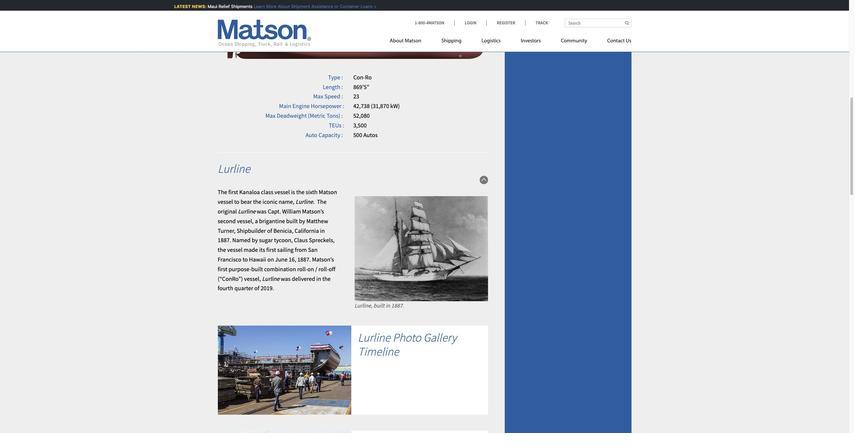 Task type: vqa. For each thing, say whether or not it's contained in the screenshot.
second OVERVIEW from the right
no



Task type: describe. For each thing, give the bounding box(es) containing it.
logistics link
[[472, 35, 511, 49]]

logistics
[[482, 38, 501, 44]]

sailing
[[277, 246, 294, 254]]

more
[[265, 4, 275, 9]]

1 vertical spatial first
[[267, 246, 276, 254]]

: inside con-ro length :
[[342, 83, 343, 91]]

ro
[[365, 73, 372, 81]]

1 vertical spatial built
[[251, 265, 263, 273]]

horsepower
[[311, 102, 342, 110]]

the right is
[[296, 188, 305, 196]]

type
[[328, 73, 341, 81]]

claus
[[294, 237, 308, 244]]

search image
[[626, 21, 630, 25]]

register
[[497, 20, 516, 26]]

: inside 42,738 (31,870 kw) max deadweight (metric tons) :
[[342, 112, 343, 120]]

from
[[295, 246, 307, 254]]

capacity
[[319, 131, 341, 139]]

869'5″
[[354, 83, 370, 91]]

login
[[465, 20, 477, 26]]

about matson
[[390, 38, 422, 44]]

: right 'type'
[[342, 73, 343, 81]]

0 vertical spatial vessel,
[[237, 217, 254, 225]]

500
[[354, 131, 363, 139]]

869'5″ max speed :
[[313, 83, 370, 100]]

benicia,
[[274, 227, 294, 235]]

1 horizontal spatial built
[[286, 217, 298, 225]]

of inside the was delivered in the fourth quarter of 2019.
[[255, 285, 260, 292]]

photo
[[393, 330, 421, 345]]

was for capt.
[[257, 208, 267, 215]]

iconic
[[263, 198, 278, 206]]

1-
[[415, 20, 419, 26]]

matson inside the first kanaloa class vessel is the sixth matson vessel to bear the iconic name,
[[319, 188, 337, 196]]

: inside 52,080 teus :
[[343, 121, 344, 129]]

1 vertical spatial vessel
[[218, 198, 233, 206]]

vessel inside was capt. william matson's second vessel, a brigantine built by matthew turner, shipbuilder of benicia, california in 1887. named by sugar tycoon, claus spreckels, the vessel made its first sailing from san francisco to hawaii on june 16, 1887. matson's first purpose-built combination roll-on / roll-off ("conro") vessel,
[[227, 246, 243, 254]]

1 vertical spatial 1887.
[[298, 256, 311, 263]]

backtop image
[[480, 176, 488, 184]]

brigantine
[[259, 217, 285, 225]]

fourth
[[218, 285, 233, 292]]

login link
[[455, 20, 487, 26]]

sixth
[[306, 188, 318, 196]]

assistance
[[310, 4, 332, 9]]

investors link
[[511, 35, 551, 49]]

track link
[[526, 20, 548, 26]]

23
[[354, 93, 360, 100]]

shipment
[[290, 4, 309, 9]]

june
[[275, 256, 288, 263]]

0 vertical spatial matson's
[[302, 208, 324, 215]]

named
[[233, 237, 251, 244]]

turner,
[[218, 227, 236, 235]]

class
[[261, 188, 274, 196]]

kanaloa
[[239, 188, 260, 196]]

register link
[[487, 20, 526, 26]]

to inside the first kanaloa class vessel is the sixth matson vessel to bear the iconic name,
[[234, 198, 240, 206]]

con-ro length :
[[323, 73, 372, 91]]

second
[[218, 217, 236, 225]]

contact
[[608, 38, 625, 44]]

1-800-4matson link
[[415, 20, 455, 26]]

about matson link
[[390, 35, 432, 49]]

san
[[308, 246, 318, 254]]

kw)
[[391, 102, 400, 110]]

is
[[291, 188, 295, 196]]

matthew
[[307, 217, 328, 225]]

tons)
[[327, 112, 341, 120]]

the inside was capt. william matson's second vessel, a brigantine built by matthew turner, shipbuilder of benicia, california in 1887. named by sugar tycoon, claus spreckels, the vessel made its first sailing from san francisco to hawaii on june 16, 1887. matson's first purpose-built combination roll-on / roll-off ("conro") vessel,
[[218, 246, 226, 254]]

bear
[[241, 198, 252, 206]]

.  the original
[[218, 198, 327, 215]]

name,
[[279, 198, 295, 206]]

community link
[[551, 35, 598, 49]]

learn
[[253, 4, 264, 9]]

timeline
[[358, 344, 399, 359]]

deadweight
[[277, 112, 307, 120]]

2 horizontal spatial 1887.
[[392, 302, 404, 310]]

>
[[373, 4, 376, 9]]

1 vertical spatial vessel,
[[244, 275, 261, 283]]

0 vertical spatial on
[[268, 256, 274, 263]]

loans
[[360, 4, 372, 9]]

matson's lurline ship christened image
[[218, 431, 351, 433]]

shipbuilder
[[237, 227, 266, 235]]

16,
[[289, 256, 296, 263]]

con-
[[354, 73, 365, 81]]

contact us
[[608, 38, 632, 44]]

engine
[[293, 102, 310, 110]]

matson inside 'link'
[[405, 38, 422, 44]]

0 vertical spatial by
[[299, 217, 305, 225]]

0 vertical spatial vessel
[[275, 188, 290, 196]]

(31,870
[[371, 102, 389, 110]]

investors
[[521, 38, 541, 44]]

max inside 42,738 (31,870 kw) max deadweight (metric tons) :
[[266, 112, 276, 120]]

lurline down bear
[[238, 208, 257, 215]]

track
[[536, 20, 548, 26]]

off
[[329, 265, 336, 273]]

latest
[[173, 4, 190, 9]]

/
[[315, 265, 318, 273]]

3,500 auto capacity :
[[306, 121, 367, 139]]



Task type: locate. For each thing, give the bounding box(es) containing it.
the down off
[[323, 275, 331, 283]]

the down sixth
[[317, 198, 327, 206]]

1 vertical spatial max
[[266, 112, 276, 120]]

1 horizontal spatial by
[[299, 217, 305, 225]]

learn more about shipment assistance or container loans > link
[[253, 4, 376, 9]]

latest news: maui relief shipments learn more about shipment assistance or container loans >
[[173, 4, 376, 9]]

the right bear
[[253, 198, 262, 206]]

0 horizontal spatial on
[[268, 256, 274, 263]]

community
[[561, 38, 588, 44]]

1 vertical spatial of
[[255, 285, 260, 292]]

hawaii
[[249, 256, 266, 263]]

roll- up delivered on the bottom left of page
[[297, 265, 308, 273]]

top menu navigation
[[390, 35, 632, 49]]

of left the 2019.
[[255, 285, 260, 292]]

1 roll- from the left
[[297, 265, 308, 273]]

vessel, up quarter
[[244, 275, 261, 283]]

0 vertical spatial built
[[286, 217, 298, 225]]

original
[[218, 208, 237, 215]]

0 horizontal spatial about
[[277, 4, 289, 9]]

gallery
[[424, 330, 457, 345]]

: right speed
[[342, 93, 343, 100]]

by up california
[[299, 217, 305, 225]]

1 horizontal spatial on
[[308, 265, 314, 273]]

: inside 23 main engine horsepower :
[[343, 102, 344, 110]]

the
[[296, 188, 305, 196], [253, 198, 262, 206], [218, 246, 226, 254], [323, 275, 331, 283]]

1 vertical spatial matson's
[[312, 256, 334, 263]]

lurline,
[[355, 302, 373, 310]]

0 horizontal spatial 1887.
[[218, 237, 231, 244]]

about inside 'link'
[[390, 38, 404, 44]]

0 horizontal spatial max
[[266, 112, 276, 120]]

first down francisco
[[218, 265, 228, 273]]

built
[[286, 217, 298, 225], [251, 265, 263, 273], [374, 302, 385, 310]]

max left deadweight
[[266, 112, 276, 120]]

3,500
[[354, 121, 367, 129]]

was for delivered
[[281, 275, 291, 283]]

4matson
[[427, 20, 445, 26]]

francisco
[[218, 256, 242, 263]]

to
[[234, 198, 240, 206], [243, 256, 248, 263]]

matson's up matthew
[[302, 208, 324, 215]]

was capt. william matson's second vessel, a brigantine built by matthew turner, shipbuilder of benicia, california in 1887. named by sugar tycoon, claus spreckels, the vessel made its first sailing from san francisco to hawaii on june 16, 1887. matson's first purpose-built combination roll-on / roll-off ("conro") vessel,
[[218, 208, 336, 283]]

52,080
[[354, 112, 370, 120]]

23 main engine horsepower :
[[279, 93, 360, 110]]

500 autos
[[354, 131, 378, 139]]

1 horizontal spatial roll-
[[319, 265, 329, 273]]

autos
[[364, 131, 378, 139]]

vessel up name,
[[275, 188, 290, 196]]

was down combination
[[281, 275, 291, 283]]

1 vertical spatial in
[[317, 275, 321, 283]]

1 horizontal spatial to
[[243, 256, 248, 263]]

main
[[279, 102, 291, 110]]

in down /
[[317, 275, 321, 283]]

1 vertical spatial the
[[317, 198, 327, 206]]

sugar
[[259, 237, 273, 244]]

made
[[244, 246, 258, 254]]

was inside was capt. william matson's second vessel, a brigantine built by matthew turner, shipbuilder of benicia, california in 1887. named by sugar tycoon, claus spreckels, the vessel made its first sailing from san francisco to hawaii on june 16, 1887. matson's first purpose-built combination roll-on / roll-off ("conro") vessel,
[[257, 208, 267, 215]]

in right 'lurline,'
[[386, 302, 390, 310]]

in up spreckels,
[[320, 227, 325, 235]]

first left kanaloa
[[229, 188, 238, 196]]

the inside the first kanaloa class vessel is the sixth matson vessel to bear the iconic name,
[[218, 188, 227, 196]]

by
[[299, 217, 305, 225], [252, 237, 258, 244]]

0 vertical spatial 1887.
[[218, 237, 231, 244]]

1 vertical spatial on
[[308, 265, 314, 273]]

42,738 (31,870 kw) max deadweight (metric tons) :
[[266, 102, 400, 120]]

purpose-
[[229, 265, 251, 273]]

vessel up francisco
[[227, 246, 243, 254]]

roll- right /
[[319, 265, 329, 273]]

1887. down turner,
[[218, 237, 231, 244]]

1 vertical spatial was
[[281, 275, 291, 283]]

1 horizontal spatial matson
[[405, 38, 422, 44]]

lurline
[[218, 162, 250, 176], [296, 198, 313, 206], [238, 208, 257, 215], [262, 275, 280, 283], [358, 330, 391, 345]]

tycoon,
[[274, 237, 293, 244]]

1 horizontal spatial 1887.
[[298, 256, 311, 263]]

0 horizontal spatial first
[[218, 265, 228, 273]]

2 vertical spatial vessel
[[227, 246, 243, 254]]

teus
[[329, 121, 342, 129]]

in inside was capt. william matson's second vessel, a brigantine built by matthew turner, shipbuilder of benicia, california in 1887. named by sugar tycoon, claus spreckels, the vessel made its first sailing from san francisco to hawaii on june 16, 1887. matson's first purpose-built combination roll-on / roll-off ("conro") vessel,
[[320, 227, 325, 235]]

quarter
[[235, 285, 253, 292]]

1 horizontal spatial of
[[267, 227, 272, 235]]

: down 869'5″ max speed :
[[343, 102, 344, 110]]

max
[[313, 93, 324, 100], [266, 112, 276, 120]]

auto
[[306, 131, 318, 139]]

of inside was capt. william matson's second vessel, a brigantine built by matthew turner, shipbuilder of benicia, california in 1887. named by sugar tycoon, claus spreckels, the vessel made its first sailing from san francisco to hawaii on june 16, 1887. matson's first purpose-built combination roll-on / roll-off ("conro") vessel,
[[267, 227, 272, 235]]

the first kanaloa class vessel is the sixth matson vessel to bear the iconic name,
[[218, 188, 337, 206]]

matson right sixth
[[319, 188, 337, 196]]

california
[[295, 227, 319, 235]]

1-800-4matson
[[415, 20, 445, 26]]

to left bear
[[234, 198, 240, 206]]

maui
[[207, 4, 216, 9]]

0 vertical spatial matson
[[405, 38, 422, 44]]

a
[[255, 217, 258, 225]]

1 horizontal spatial was
[[281, 275, 291, 283]]

on left june
[[268, 256, 274, 263]]

built right 'lurline,'
[[374, 302, 385, 310]]

2 roll- from the left
[[319, 265, 329, 273]]

2019.
[[261, 285, 274, 292]]

1887. up photo
[[392, 302, 404, 310]]

0 vertical spatial to
[[234, 198, 240, 206]]

Search search field
[[565, 19, 632, 27]]

2 vertical spatial first
[[218, 265, 228, 273]]

0 vertical spatial max
[[313, 93, 324, 100]]

: down teus
[[342, 131, 343, 139]]

0 vertical spatial of
[[267, 227, 272, 235]]

: inside 3,500 auto capacity :
[[342, 131, 343, 139]]

by down shipbuilder
[[252, 237, 258, 244]]

first right its at the bottom left
[[267, 246, 276, 254]]

shipping link
[[432, 35, 472, 49]]

of down 'brigantine' on the left bottom
[[267, 227, 272, 235]]

: inside 869'5″ max speed :
[[342, 93, 343, 100]]

the for the first kanaloa class vessel is the sixth matson vessel to bear the iconic name,
[[218, 188, 227, 196]]

was up a
[[257, 208, 267, 215]]

the for .  the original
[[317, 198, 327, 206]]

2 vertical spatial 1887.
[[392, 302, 404, 310]]

0 horizontal spatial was
[[257, 208, 267, 215]]

delivered
[[292, 275, 315, 283]]

lurline down lurline, built in 1887.
[[358, 330, 391, 345]]

in for lurline, built in 1887.
[[386, 302, 390, 310]]

to up the purpose-
[[243, 256, 248, 263]]

max inside 869'5″ max speed :
[[313, 93, 324, 100]]

vessel,
[[237, 217, 254, 225], [244, 275, 261, 283]]

first
[[229, 188, 238, 196], [267, 246, 276, 254], [218, 265, 228, 273]]

vessel
[[275, 188, 290, 196], [218, 198, 233, 206], [227, 246, 243, 254]]

800-
[[419, 20, 427, 26]]

in inside the was delivered in the fourth quarter of 2019.
[[317, 275, 321, 283]]

0 horizontal spatial matson
[[319, 188, 337, 196]]

vessel, left a
[[237, 217, 254, 225]]

container
[[339, 4, 358, 9]]

length
[[323, 83, 341, 91]]

type :
[[328, 73, 344, 81]]

lurline down sixth
[[296, 198, 313, 206]]

built down william
[[286, 217, 298, 225]]

0 horizontal spatial to
[[234, 198, 240, 206]]

1 vertical spatial by
[[252, 237, 258, 244]]

roll-
[[297, 265, 308, 273], [319, 265, 329, 273]]

in
[[320, 227, 325, 235], [317, 275, 321, 283], [386, 302, 390, 310]]

the up francisco
[[218, 246, 226, 254]]

0 horizontal spatial roll-
[[297, 265, 308, 273]]

or
[[333, 4, 338, 9]]

contact us link
[[598, 35, 632, 49]]

speed
[[325, 93, 341, 100]]

0 vertical spatial was
[[257, 208, 267, 215]]

the up original on the top of page
[[218, 188, 227, 196]]

lurline up the 2019.
[[262, 275, 280, 283]]

was
[[257, 208, 267, 215], [281, 275, 291, 283]]

of
[[267, 227, 272, 235], [255, 285, 260, 292]]

(metric
[[308, 112, 326, 120]]

blue matson logo with ocean, shipping, truck, rail and logistics written beneath it. image
[[218, 20, 311, 47]]

matson
[[405, 38, 422, 44], [319, 188, 337, 196]]

None search field
[[565, 19, 632, 27]]

lurline photo gallery timeline
[[358, 330, 457, 359]]

0 horizontal spatial by
[[252, 237, 258, 244]]

52,080 teus :
[[329, 112, 370, 129]]

its
[[259, 246, 265, 254]]

1 horizontal spatial the
[[317, 198, 327, 206]]

1887.
[[218, 237, 231, 244], [298, 256, 311, 263], [392, 302, 404, 310]]

0 horizontal spatial built
[[251, 265, 263, 273]]

relief
[[217, 4, 229, 9]]

0 vertical spatial first
[[229, 188, 238, 196]]

was delivered in the fourth quarter of 2019.
[[218, 275, 331, 292]]

1 horizontal spatial first
[[229, 188, 238, 196]]

2 vertical spatial built
[[374, 302, 385, 310]]

: right teus
[[343, 121, 344, 129]]

1 vertical spatial matson
[[319, 188, 337, 196]]

1 vertical spatial to
[[243, 256, 248, 263]]

matson's up /
[[312, 256, 334, 263]]

1 horizontal spatial about
[[390, 38, 404, 44]]

in for was delivered in the fourth quarter of 2019.
[[317, 275, 321, 283]]

built down "hawaii" in the bottom of the page
[[251, 265, 263, 273]]

1 horizontal spatial max
[[313, 93, 324, 100]]

0 vertical spatial in
[[320, 227, 325, 235]]

us
[[626, 38, 632, 44]]

matson down 1-
[[405, 38, 422, 44]]

william
[[282, 208, 301, 215]]

to inside was capt. william matson's second vessel, a brigantine built by matthew turner, shipbuilder of benicia, california in 1887. named by sugar tycoon, claus spreckels, the vessel made its first sailing from san francisco to hawaii on june 16, 1887. matson's first purpose-built combination roll-on / roll-off ("conro") vessel,
[[243, 256, 248, 263]]

2 horizontal spatial first
[[267, 246, 276, 254]]

1887. down from
[[298, 256, 311, 263]]

0 horizontal spatial of
[[255, 285, 260, 292]]

lurline photo gallery timeline link
[[358, 330, 457, 359]]

1 vertical spatial about
[[390, 38, 404, 44]]

0 horizontal spatial the
[[218, 188, 227, 196]]

0 vertical spatial about
[[277, 4, 289, 9]]

shipping
[[442, 38, 462, 44]]

was inside the was delivered in the fourth quarter of 2019.
[[281, 275, 291, 283]]

the inside .  the original
[[317, 198, 327, 206]]

max up horsepower
[[313, 93, 324, 100]]

: right tons)
[[342, 112, 343, 120]]

combination
[[264, 265, 296, 273]]

: right 'length'
[[342, 83, 343, 91]]

0 vertical spatial the
[[218, 188, 227, 196]]

lurline inside the lurline photo gallery timeline
[[358, 330, 391, 345]]

about
[[277, 4, 289, 9], [390, 38, 404, 44]]

on left /
[[308, 265, 314, 273]]

2 horizontal spatial built
[[374, 302, 385, 310]]

2 vertical spatial in
[[386, 302, 390, 310]]

the inside the was delivered in the fourth quarter of 2019.
[[323, 275, 331, 283]]

first inside the first kanaloa class vessel is the sixth matson vessel to bear the iconic name,
[[229, 188, 238, 196]]

42,738
[[354, 102, 370, 110]]

news:
[[191, 4, 205, 9]]

lurline up kanaloa
[[218, 162, 250, 176]]

vessel up original on the top of page
[[218, 198, 233, 206]]



